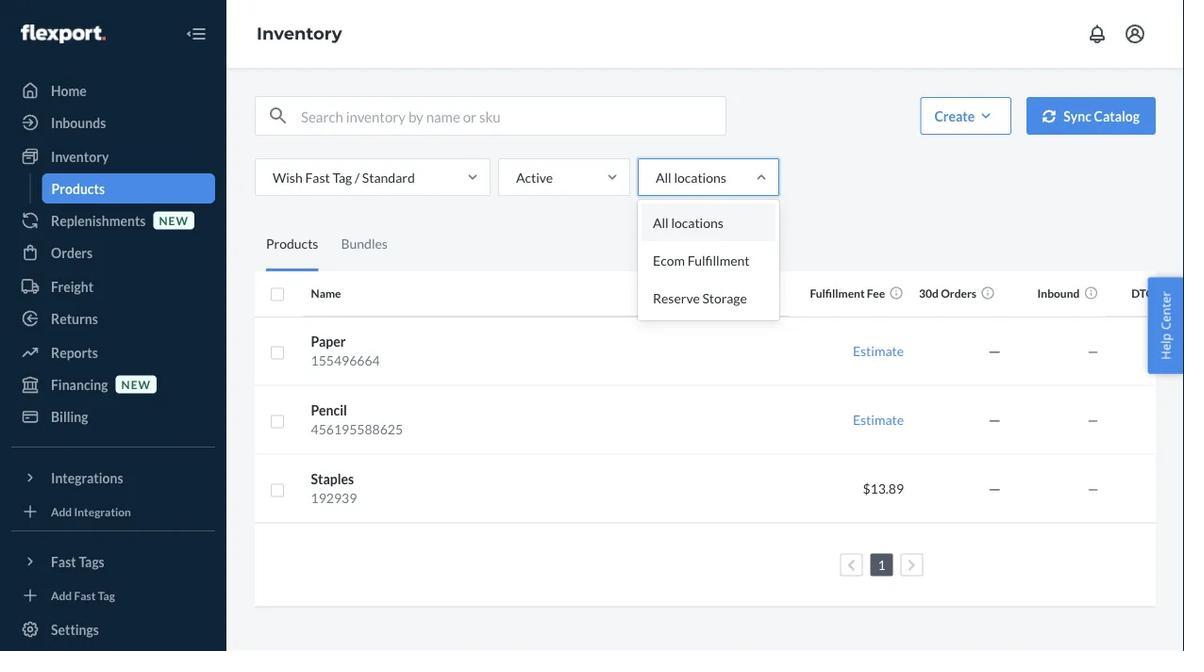 Task type: describe. For each thing, give the bounding box(es) containing it.
new for financing
[[121, 378, 151, 391]]

products link
[[42, 174, 215, 204]]

1 vertical spatial inventory link
[[11, 142, 215, 172]]

0 horizontal spatial inventory
[[51, 149, 109, 165]]

settings
[[51, 622, 99, 638]]

1
[[878, 558, 886, 574]]

0 vertical spatial inventory link
[[257, 23, 342, 44]]

ecom fulfillment
[[653, 252, 750, 268]]

estimate link for 155496664
[[853, 343, 904, 359]]

returns
[[51, 311, 98, 327]]

open notifications image
[[1086, 23, 1109, 45]]

integrations button
[[11, 463, 215, 493]]

active
[[516, 169, 553, 185]]

reserve
[[653, 290, 700, 306]]

1 link
[[874, 558, 889, 574]]

home link
[[11, 75, 215, 106]]

add fast tag link
[[11, 585, 215, 608]]

30d orders
[[919, 287, 977, 301]]

ecom
[[653, 252, 685, 268]]

reports link
[[11, 338, 215, 368]]

billing
[[51, 409, 88, 425]]

fee
[[867, 287, 885, 301]]

― for 456195588625
[[988, 412, 1001, 428]]

square image for paper
[[270, 346, 285, 361]]

add integration
[[51, 505, 131, 519]]

1 horizontal spatial products
[[266, 236, 318, 252]]

fast tags button
[[11, 547, 215, 577]]

1 horizontal spatial orders
[[941, 287, 977, 301]]

reports
[[51, 345, 98, 361]]

square image
[[270, 483, 285, 499]]

30d
[[919, 287, 939, 301]]

close navigation image
[[185, 23, 208, 45]]

― for 192939
[[988, 481, 1001, 497]]

0 horizontal spatial orders
[[51, 245, 93, 261]]

storage
[[702, 290, 747, 306]]

sync
[[1064, 108, 1091, 124]]

$13.89
[[863, 481, 904, 497]]

0 horizontal spatial fulfillment
[[687, 252, 750, 268]]

sync catalog button
[[1027, 97, 1156, 135]]

1 vertical spatial locations
[[671, 215, 724, 231]]

bundles
[[341, 236, 388, 252]]

paper 155496664
[[311, 334, 380, 369]]

192939
[[311, 491, 357, 507]]

tag for wish
[[333, 169, 352, 185]]

1 square image from the top
[[270, 287, 285, 303]]

new for replenishments
[[159, 214, 189, 227]]

add for add integration
[[51, 505, 72, 519]]

add integration link
[[11, 501, 215, 524]]

open account menu image
[[1124, 23, 1146, 45]]

paper
[[311, 334, 346, 350]]

inbound
[[1037, 287, 1080, 301]]

staples
[[311, 472, 354, 488]]

returns link
[[11, 304, 215, 334]]

help center
[[1157, 292, 1174, 360]]

fulfillment fee
[[810, 287, 885, 301]]

center
[[1157, 292, 1174, 330]]

— for 456195588625
[[1088, 412, 1098, 428]]

billing link
[[11, 402, 215, 432]]

/
[[355, 169, 360, 185]]

dtc fulfillm
[[1131, 287, 1184, 301]]

integration
[[74, 505, 131, 519]]

settings link
[[11, 615, 215, 645]]

fast for add
[[74, 589, 96, 603]]

integrations
[[51, 470, 123, 486]]

help center button
[[1148, 278, 1184, 374]]

fast tags
[[51, 554, 104, 570]]

orders link
[[11, 238, 215, 268]]

catalog
[[1094, 108, 1140, 124]]

create button
[[920, 97, 1012, 135]]

0 vertical spatial all
[[656, 169, 671, 185]]

estimate link for 456195588625
[[853, 412, 904, 428]]

inbounds link
[[11, 108, 215, 138]]

― for 155496664
[[988, 343, 1001, 359]]



Task type: locate. For each thing, give the bounding box(es) containing it.
fast inside add fast tag link
[[74, 589, 96, 603]]

inventory link
[[257, 23, 342, 44], [11, 142, 215, 172]]

0 vertical spatial orders
[[51, 245, 93, 261]]

1 vertical spatial orders
[[941, 287, 977, 301]]

orders up freight
[[51, 245, 93, 261]]

1 vertical spatial inventory
[[51, 149, 109, 165]]

chevron right image
[[908, 559, 916, 572]]

0 vertical spatial fulfillment
[[687, 252, 750, 268]]

square image for pencil
[[270, 415, 285, 430]]

0 vertical spatial square image
[[270, 287, 285, 303]]

1 vertical spatial estimate
[[853, 412, 904, 428]]

tags
[[79, 554, 104, 570]]

estimate link up $13.89
[[853, 412, 904, 428]]

fulfillment
[[687, 252, 750, 268], [810, 287, 865, 301]]

1 vertical spatial estimate link
[[853, 412, 904, 428]]

―
[[988, 343, 1001, 359], [988, 412, 1001, 428], [988, 481, 1001, 497]]

0 vertical spatial add
[[51, 505, 72, 519]]

0 horizontal spatial products
[[51, 181, 105, 197]]

1 add from the top
[[51, 505, 72, 519]]

products up name
[[266, 236, 318, 252]]

1 estimate link from the top
[[853, 343, 904, 359]]

flexport logo image
[[21, 25, 105, 43]]

square image left name
[[270, 287, 285, 303]]

orders
[[51, 245, 93, 261], [941, 287, 977, 301]]

2 vertical spatial —
[[1088, 481, 1098, 497]]

3 — from the top
[[1088, 481, 1098, 497]]

1 vertical spatial add
[[51, 589, 72, 603]]

0 vertical spatial tag
[[333, 169, 352, 185]]

0 vertical spatial ―
[[988, 343, 1001, 359]]

add left integration
[[51, 505, 72, 519]]

tag left /
[[333, 169, 352, 185]]

1 vertical spatial tag
[[98, 589, 115, 603]]

square image
[[270, 287, 285, 303], [270, 346, 285, 361], [270, 415, 285, 430]]

1 ― from the top
[[988, 343, 1001, 359]]

sync alt image
[[1043, 110, 1056, 123]]

1 estimate from the top
[[853, 343, 904, 359]]

1 horizontal spatial inventory link
[[257, 23, 342, 44]]

locations
[[674, 169, 726, 185], [671, 215, 724, 231]]

1 horizontal spatial new
[[159, 214, 189, 227]]

2 — from the top
[[1088, 412, 1098, 428]]

3 square image from the top
[[270, 415, 285, 430]]

1 horizontal spatial inventory
[[257, 23, 342, 44]]

fulfillm
[[1156, 287, 1184, 301]]

2 vertical spatial fast
[[74, 589, 96, 603]]

2 square image from the top
[[270, 346, 285, 361]]

155496664
[[311, 353, 380, 369]]

square image left paper on the bottom of page
[[270, 346, 285, 361]]

0 vertical spatial all locations
[[656, 169, 726, 185]]

home
[[51, 83, 87, 99]]

create
[[934, 108, 975, 124]]

0 vertical spatial —
[[1088, 343, 1098, 359]]

fast for wish
[[305, 169, 330, 185]]

tag down fast tags dropdown button
[[98, 589, 115, 603]]

wish
[[273, 169, 303, 185]]

all
[[656, 169, 671, 185], [653, 215, 669, 231]]

dtc
[[1131, 287, 1153, 301]]

freight
[[51, 279, 93, 295]]

fast
[[305, 169, 330, 185], [51, 554, 76, 570], [74, 589, 96, 603]]

0 horizontal spatial tag
[[98, 589, 115, 603]]

tag
[[333, 169, 352, 185], [98, 589, 115, 603]]

pencil 456195588625
[[311, 403, 403, 438]]

3 ― from the top
[[988, 481, 1001, 497]]

1 horizontal spatial fulfillment
[[810, 287, 865, 301]]

inventory
[[257, 23, 342, 44], [51, 149, 109, 165]]

estimate link
[[853, 343, 904, 359], [853, 412, 904, 428]]

estimate for 456195588625
[[853, 412, 904, 428]]

0 vertical spatial inventory
[[257, 23, 342, 44]]

add up settings
[[51, 589, 72, 603]]

1 vertical spatial all locations
[[653, 215, 724, 231]]

inbounds
[[51, 115, 106, 131]]

pencil
[[311, 403, 347, 419]]

name
[[311, 287, 341, 301]]

new
[[159, 214, 189, 227], [121, 378, 151, 391]]

1 vertical spatial —
[[1088, 412, 1098, 428]]

1 vertical spatial fulfillment
[[810, 287, 865, 301]]

Search inventory by name or sku text field
[[301, 97, 726, 135]]

0 vertical spatial estimate
[[853, 343, 904, 359]]

2 vertical spatial ―
[[988, 481, 1001, 497]]

2 vertical spatial square image
[[270, 415, 285, 430]]

square image left pencil
[[270, 415, 285, 430]]

1 — from the top
[[1088, 343, 1098, 359]]

estimate for 155496664
[[853, 343, 904, 359]]

1 vertical spatial all
[[653, 215, 669, 231]]

new down reports link
[[121, 378, 151, 391]]

add fast tag
[[51, 589, 115, 603]]

products
[[51, 181, 105, 197], [266, 236, 318, 252]]

chevron left image
[[847, 559, 856, 572]]

456195588625
[[311, 422, 403, 438]]

products up 'replenishments'
[[51, 181, 105, 197]]

help
[[1157, 334, 1174, 360]]

wish fast tag / standard
[[273, 169, 415, 185]]

fulfillment up "storage"
[[687, 252, 750, 268]]

1 horizontal spatial tag
[[333, 169, 352, 185]]

0 horizontal spatial inventory link
[[11, 142, 215, 172]]

estimate link down fee
[[853, 343, 904, 359]]

—
[[1088, 343, 1098, 359], [1088, 412, 1098, 428], [1088, 481, 1098, 497]]

financing
[[51, 377, 108, 393]]

estimate
[[853, 343, 904, 359], [853, 412, 904, 428]]

0 vertical spatial new
[[159, 214, 189, 227]]

all locations
[[656, 169, 726, 185], [653, 215, 724, 231]]

estimate up $13.89
[[853, 412, 904, 428]]

2 estimate link from the top
[[853, 412, 904, 428]]

2 estimate from the top
[[853, 412, 904, 428]]

2 add from the top
[[51, 589, 72, 603]]

orders right 30d
[[941, 287, 977, 301]]

0 vertical spatial products
[[51, 181, 105, 197]]

staples 192939
[[311, 472, 357, 507]]

1 vertical spatial fast
[[51, 554, 76, 570]]

1 vertical spatial new
[[121, 378, 151, 391]]

fast right wish
[[305, 169, 330, 185]]

— for 155496664
[[1088, 343, 1098, 359]]

reserve storage
[[653, 290, 747, 306]]

— for 192939
[[1088, 481, 1098, 497]]

1 vertical spatial ―
[[988, 412, 1001, 428]]

new down products link
[[159, 214, 189, 227]]

fast down tags
[[74, 589, 96, 603]]

tag for add
[[98, 589, 115, 603]]

1 vertical spatial square image
[[270, 346, 285, 361]]

sync catalog
[[1064, 108, 1140, 124]]

0 horizontal spatial new
[[121, 378, 151, 391]]

fulfillment left fee
[[810, 287, 865, 301]]

estimate down fee
[[853, 343, 904, 359]]

1 vertical spatial products
[[266, 236, 318, 252]]

fast left tags
[[51, 554, 76, 570]]

freight link
[[11, 272, 215, 302]]

0 vertical spatial fast
[[305, 169, 330, 185]]

add
[[51, 505, 72, 519], [51, 589, 72, 603]]

replenishments
[[51, 213, 146, 229]]

add for add fast tag
[[51, 589, 72, 603]]

0 vertical spatial estimate link
[[853, 343, 904, 359]]

standard
[[362, 169, 415, 185]]

0 vertical spatial locations
[[674, 169, 726, 185]]

2 ― from the top
[[988, 412, 1001, 428]]

fast inside fast tags dropdown button
[[51, 554, 76, 570]]



Task type: vqa. For each thing, say whether or not it's contained in the screenshot.
Feedback at the left of page
no



